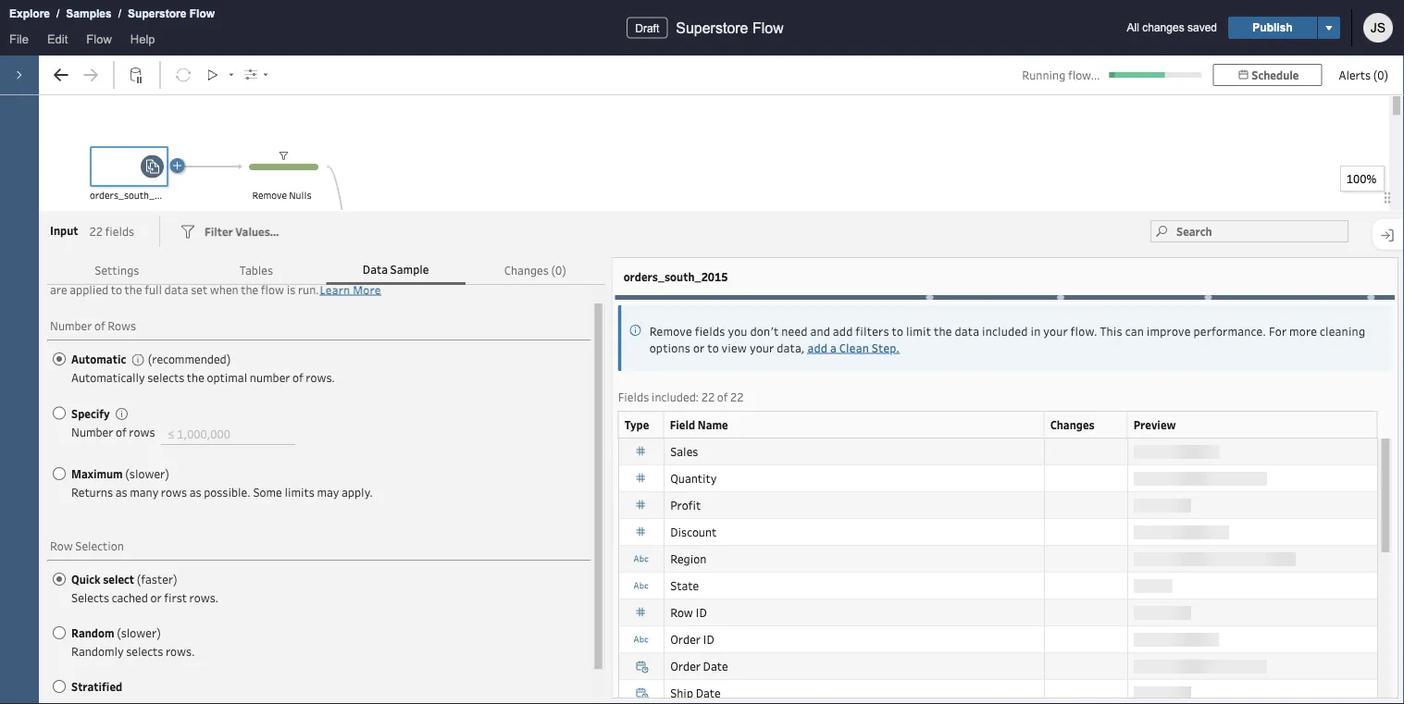 Task type: vqa. For each thing, say whether or not it's contained in the screenshot.
Row Selection
yes



Task type: describe. For each thing, give the bounding box(es) containing it.
remove for remove fields you don't need and add filters to limit the data included in your flow.
[[649, 324, 692, 339]]

data,
[[777, 340, 805, 356]]

state row
[[618, 572, 1378, 601]]

order for order id
[[670, 632, 700, 647]]

help
[[130, 32, 155, 46]]

1 vertical spatial orders_south_2015
[[624, 270, 728, 284]]

included for be
[[384, 268, 428, 283]]

1 vertical spatial your
[[1043, 324, 1068, 339]]

apply.
[[342, 485, 373, 500]]

to inside this can improve performance. for more cleaning options or to view your data,
[[707, 340, 719, 356]]

≤ 1,000,000 text field
[[161, 423, 296, 445]]

(recommended) automatically selects the optimal number of rows.
[[71, 352, 335, 386]]

specify
[[71, 406, 110, 421]]

data sample
[[363, 262, 429, 277]]

add a clean step.
[[808, 340, 900, 356]]

run.
[[298, 282, 319, 297]]

random (slower) randomly selects rows.
[[71, 625, 195, 659]]

option group containing (faster)
[[47, 570, 439, 704]]

learn more link
[[319, 281, 382, 298]]

superstore flow
[[676, 19, 784, 36]]

be
[[369, 268, 382, 283]]

field
[[670, 418, 695, 432]]

select
[[103, 572, 134, 587]]

edit button
[[38, 28, 77, 56]]

edit
[[47, 32, 68, 46]]

many
[[130, 485, 158, 500]]

included:
[[652, 390, 699, 405]]

running flow…
[[1022, 67, 1100, 82]]

explore / samples / superstore flow
[[9, 7, 215, 20]]

of up name
[[717, 390, 728, 405]]

samples
[[66, 7, 112, 20]]

changes (0)
[[504, 263, 566, 278]]

maximum
[[71, 466, 123, 481]]

to
[[50, 268, 62, 283]]

sample
[[390, 262, 429, 277]]

this can improve performance. for more cleaning options or to view your data,
[[649, 324, 1365, 356]]

rows inside maximum (slower) returns as many rows as possible. some limits may apply.
[[161, 485, 187, 500]]

rows. for quick select (faster) selects cached or first rows.
[[189, 590, 219, 606]]

is
[[287, 282, 296, 297]]

improve
[[1147, 324, 1191, 339]]

2 horizontal spatial to
[[892, 324, 903, 339]]

running
[[1022, 67, 1066, 82]]

1 as from the left
[[115, 485, 127, 500]]

profit
[[670, 498, 700, 513]]

0 horizontal spatial 22
[[89, 224, 103, 239]]

selects inside the (recommended) automatically selects the optimal number of rows.
[[147, 370, 184, 386]]

row id
[[670, 605, 706, 620]]

applied
[[70, 282, 108, 297]]

superstore flow link
[[127, 5, 216, 23]]

rows
[[108, 319, 136, 334]]

1 horizontal spatial superstore
[[676, 19, 748, 36]]

(slower) for as
[[125, 466, 169, 482]]

to optimize performance, only a sample of your data set may be included in the flow. flow operations are applied to the full data set when the flow is run.
[[50, 268, 576, 297]]

selection
[[75, 539, 124, 554]]

or inside quick select (faster) selects cached or first rows.
[[150, 590, 162, 606]]

tables
[[240, 263, 273, 278]]

limit
[[906, 324, 931, 339]]

row for row id
[[670, 605, 693, 620]]

may for limits
[[317, 485, 339, 500]]

optimize
[[64, 268, 110, 283]]

0 horizontal spatial orders_south_2015
[[90, 189, 177, 202]]

order id row
[[618, 626, 1378, 655]]

changes
[[1142, 21, 1184, 34]]

fields for remove
[[695, 324, 725, 339]]

flow. for the
[[463, 268, 489, 283]]

schedule button
[[1213, 64, 1322, 86]]

your inside the to optimize performance, only a sample of your data set may be included in the flow. flow operations are applied to the full data set when the flow is run.
[[273, 268, 296, 283]]

discount row
[[618, 519, 1378, 547]]

step.
[[872, 340, 900, 356]]

ship date row
[[618, 680, 1378, 704]]

2 horizontal spatial data
[[955, 324, 980, 339]]

fields
[[618, 390, 649, 405]]

explore
[[9, 7, 50, 20]]

flow. for your
[[1071, 324, 1097, 339]]

samples link
[[65, 5, 113, 23]]

data
[[363, 262, 388, 277]]

js button
[[1363, 13, 1393, 43]]

full
[[145, 282, 162, 297]]

rows. inside random (slower) randomly selects rows.
[[166, 644, 195, 659]]

the down tables
[[241, 282, 258, 297]]

1 / from the left
[[56, 7, 60, 20]]

2 horizontal spatial 22
[[730, 390, 744, 405]]

publish
[[1253, 21, 1293, 34]]

flow
[[261, 282, 284, 297]]

a inside the to optimize performance, only a sample of your data set may be included in the flow. flow operations are applied to the full data set when the flow is run.
[[210, 268, 217, 283]]

quantity row
[[618, 465, 1378, 494]]

changes for changes
[[1050, 418, 1095, 432]]

some
[[253, 485, 282, 500]]

info image
[[629, 324, 642, 337]]

fields included: 22 of 22
[[618, 390, 744, 405]]

region row
[[618, 545, 1378, 574]]

learn
[[320, 282, 350, 297]]

(recommended)
[[148, 352, 231, 367]]

option group containing (recommended) automatically selects the optimal number of rows.
[[47, 350, 373, 519]]

flow inside flow popup button
[[86, 32, 112, 46]]

flow inside the to optimize performance, only a sample of your data set may be included in the flow. flow operations are applied to the full data set when the flow is run.
[[491, 268, 517, 283]]

0 horizontal spatial superstore
[[128, 7, 186, 20]]

quick
[[71, 572, 100, 587]]

row selection
[[50, 539, 124, 554]]

possible.
[[204, 485, 251, 500]]

state
[[670, 578, 699, 594]]

alerts (0)
[[1339, 67, 1388, 82]]

flow…
[[1068, 67, 1100, 82]]

1 horizontal spatial set
[[325, 268, 342, 283]]

order date
[[670, 659, 728, 674]]

preview
[[1134, 418, 1176, 432]]



Task type: locate. For each thing, give the bounding box(es) containing it.
in left this
[[1031, 324, 1041, 339]]

1 horizontal spatial remove
[[649, 324, 692, 339]]

filters
[[856, 324, 889, 339]]

included inside the to optimize performance, only a sample of your data set may be included in the flow. flow operations are applied to the full data set when the flow is run.
[[384, 268, 428, 283]]

as left possible.
[[189, 485, 201, 500]]

row group
[[618, 438, 1378, 704]]

1 vertical spatial number
[[71, 425, 113, 440]]

the left full
[[125, 282, 142, 297]]

1 horizontal spatial 22
[[701, 390, 715, 405]]

rows right many
[[161, 485, 187, 500]]

1 horizontal spatial data
[[299, 268, 323, 283]]

ship
[[670, 686, 693, 701]]

1 vertical spatial flow.
[[1071, 324, 1097, 339]]

may right limits
[[317, 485, 339, 500]]

1 horizontal spatial your
[[750, 340, 774, 356]]

1 horizontal spatial a
[[830, 340, 837, 356]]

1 horizontal spatial included
[[982, 324, 1028, 339]]

number
[[50, 319, 92, 334], [71, 425, 113, 440]]

selects
[[71, 590, 109, 606]]

1 horizontal spatial row
[[670, 605, 693, 620]]

1 horizontal spatial to
[[707, 340, 719, 356]]

to inside the to optimize performance, only a sample of your data set may be included in the flow. flow operations are applied to the full data set when the flow is run.
[[111, 282, 122, 297]]

0 horizontal spatial flow.
[[463, 268, 489, 283]]

1 vertical spatial fields
[[695, 324, 725, 339]]

performance,
[[113, 268, 183, 283]]

0 vertical spatial row
[[50, 539, 73, 554]]

1 vertical spatial (slower)
[[117, 625, 161, 641]]

order for order date
[[670, 659, 700, 674]]

date right ship
[[695, 686, 720, 701]]

0 vertical spatial selects
[[147, 370, 184, 386]]

rows. inside the (recommended) automatically selects the optimal number of rows.
[[306, 370, 335, 386]]

0 vertical spatial to
[[111, 282, 122, 297]]

0 vertical spatial in
[[431, 268, 441, 283]]

to
[[111, 282, 122, 297], [892, 324, 903, 339], [707, 340, 719, 356]]

name
[[698, 418, 728, 432]]

0 horizontal spatial in
[[431, 268, 441, 283]]

more
[[1289, 324, 1317, 339]]

settings
[[95, 263, 139, 278]]

your left run.
[[273, 268, 296, 283]]

1 horizontal spatial /
[[118, 7, 121, 20]]

1 horizontal spatial in
[[1031, 324, 1041, 339]]

1 vertical spatial remove
[[649, 324, 692, 339]]

0 vertical spatial a
[[210, 268, 217, 283]]

selects down (recommended)
[[147, 370, 184, 386]]

0 vertical spatial included
[[384, 268, 428, 283]]

of left rows on the top left of the page
[[94, 319, 105, 334]]

flow.
[[463, 268, 489, 283], [1071, 324, 1097, 339]]

a right only
[[210, 268, 217, 283]]

set right run.
[[325, 268, 342, 283]]

id for row id
[[695, 605, 706, 620]]

1 horizontal spatial changes
[[1050, 418, 1095, 432]]

order date row
[[618, 653, 1378, 681]]

rows.
[[306, 370, 335, 386], [189, 590, 219, 606], [166, 644, 195, 659]]

don't
[[750, 324, 779, 339]]

0 horizontal spatial your
[[273, 268, 296, 283]]

included right be
[[384, 268, 428, 283]]

number down 'specify'
[[71, 425, 113, 440]]

1 horizontal spatial (0)
[[1373, 67, 1388, 82]]

2 as from the left
[[189, 485, 201, 500]]

id up order date
[[703, 632, 714, 647]]

date
[[703, 659, 728, 674], [695, 686, 720, 701]]

field name
[[670, 418, 728, 432]]

of right number
[[293, 370, 303, 386]]

0 horizontal spatial fields
[[105, 224, 134, 239]]

cell
[[1045, 546, 1128, 573]]

option group
[[47, 350, 373, 519], [47, 570, 439, 704]]

1 horizontal spatial rows
[[161, 485, 187, 500]]

22 down "view"
[[730, 390, 744, 405]]

0 horizontal spatial set
[[191, 282, 208, 297]]

0 horizontal spatial to
[[111, 282, 122, 297]]

0 horizontal spatial included
[[384, 268, 428, 283]]

changes for changes (0)
[[504, 263, 549, 278]]

date up ship date
[[703, 659, 728, 674]]

may inside maximum (slower) returns as many rows as possible. some limits may apply.
[[317, 485, 339, 500]]

0 vertical spatial fields
[[105, 224, 134, 239]]

orders_south_2015 up 22 fields
[[90, 189, 177, 202]]

22 right input
[[89, 224, 103, 239]]

fields left you
[[695, 324, 725, 339]]

1 horizontal spatial or
[[693, 340, 705, 356]]

may left be
[[344, 268, 367, 283]]

your left this
[[1043, 324, 1068, 339]]

1 vertical spatial changes
[[1050, 418, 1095, 432]]

the down (recommended)
[[187, 370, 204, 386]]

22 fields
[[89, 224, 134, 239]]

date for order date
[[703, 659, 728, 674]]

of right sample
[[259, 268, 270, 283]]

optimal
[[207, 370, 247, 386]]

orders_south_2015 up info icon
[[624, 270, 728, 284]]

all
[[1127, 21, 1139, 34]]

sales row
[[618, 438, 1378, 467]]

rows up many
[[129, 425, 155, 440]]

row group inside grid
[[618, 438, 1378, 704]]

type
[[624, 418, 649, 432]]

data right is
[[299, 268, 323, 283]]

row down state
[[670, 605, 693, 620]]

selects
[[147, 370, 184, 386], [126, 644, 163, 659]]

1 vertical spatial row
[[670, 605, 693, 620]]

1 vertical spatial rows
[[161, 485, 187, 500]]

grid
[[618, 411, 1392, 704]]

cached
[[112, 590, 148, 606]]

flow. inside the to optimize performance, only a sample of your data set may be included in the flow. flow operations are applied to the full data set when the flow is run.
[[463, 268, 489, 283]]

0 horizontal spatial row
[[50, 539, 73, 554]]

your down don't
[[750, 340, 774, 356]]

in
[[431, 268, 441, 283], [1031, 324, 1041, 339]]

id for order id
[[703, 632, 714, 647]]

0 vertical spatial flow.
[[463, 268, 489, 283]]

1 horizontal spatial add
[[833, 324, 853, 339]]

stratified
[[71, 679, 122, 694]]

remove up options
[[649, 324, 692, 339]]

rows. down first
[[166, 644, 195, 659]]

1 vertical spatial or
[[150, 590, 162, 606]]

0 horizontal spatial rows
[[129, 425, 155, 440]]

date inside 'row'
[[703, 659, 728, 674]]

0 vertical spatial your
[[273, 268, 296, 283]]

can
[[1125, 324, 1144, 339]]

1 vertical spatial date
[[695, 686, 720, 701]]

id inside order id row
[[703, 632, 714, 647]]

1 vertical spatial order
[[670, 659, 700, 674]]

number for number of rows
[[71, 425, 113, 440]]

order inside 'row'
[[670, 659, 700, 674]]

in for your
[[1031, 324, 1041, 339]]

first
[[164, 590, 187, 606]]

the right limit
[[934, 324, 952, 339]]

0 vertical spatial option group
[[47, 350, 373, 519]]

for
[[1269, 324, 1287, 339]]

number of rows
[[71, 425, 155, 440]]

operations
[[519, 268, 576, 283]]

2 vertical spatial to
[[707, 340, 719, 356]]

are
[[50, 282, 67, 297]]

1 vertical spatial in
[[1031, 324, 1041, 339]]

data right full
[[164, 282, 188, 297]]

quantity
[[670, 471, 716, 486]]

1 vertical spatial option group
[[47, 570, 439, 704]]

clean
[[839, 340, 869, 356]]

remove for remove nulls
[[252, 189, 287, 202]]

order down row id
[[670, 632, 700, 647]]

(0) for changes (0)
[[551, 263, 566, 278]]

publish button
[[1228, 17, 1317, 39]]

0 horizontal spatial (0)
[[551, 263, 566, 278]]

rows. right number
[[306, 370, 335, 386]]

1 vertical spatial included
[[982, 324, 1028, 339]]

changes inside grid
[[1050, 418, 1095, 432]]

returns
[[71, 485, 113, 500]]

2 horizontal spatial your
[[1043, 324, 1068, 339]]

1 option group from the top
[[47, 350, 373, 519]]

1 vertical spatial selects
[[126, 644, 163, 659]]

included right limit
[[982, 324, 1028, 339]]

row left selection on the left
[[50, 539, 73, 554]]

/
[[56, 7, 60, 20], [118, 7, 121, 20]]

number
[[250, 370, 290, 386]]

1 vertical spatial add
[[808, 340, 828, 356]]

as
[[115, 485, 127, 500], [189, 485, 201, 500]]

Search text field
[[1151, 221, 1349, 243]]

row for row selection
[[50, 539, 73, 554]]

sample
[[219, 268, 257, 283]]

set left the when
[[191, 282, 208, 297]]

1 vertical spatial may
[[317, 485, 339, 500]]

discount
[[670, 525, 716, 540]]

0 vertical spatial order
[[670, 632, 700, 647]]

order up ship
[[670, 659, 700, 674]]

the inside the (recommended) automatically selects the optimal number of rows.
[[187, 370, 204, 386]]

need
[[781, 324, 808, 339]]

2 order from the top
[[670, 659, 700, 674]]

0 horizontal spatial may
[[317, 485, 339, 500]]

the right sample
[[443, 268, 461, 283]]

0 horizontal spatial as
[[115, 485, 127, 500]]

input
[[50, 223, 78, 238]]

superstore
[[128, 7, 186, 20], [676, 19, 748, 36]]

order inside row
[[670, 632, 700, 647]]

in inside the to optimize performance, only a sample of your data set may be included in the flow. flow operations are applied to the full data set when the flow is run.
[[431, 268, 441, 283]]

data
[[299, 268, 323, 283], [164, 282, 188, 297], [955, 324, 980, 339]]

to down settings
[[111, 282, 122, 297]]

0 vertical spatial date
[[703, 659, 728, 674]]

1 horizontal spatial may
[[344, 268, 367, 283]]

rows. for (recommended) automatically selects the optimal number of rows.
[[306, 370, 335, 386]]

row inside row
[[670, 605, 693, 620]]

maximum (slower) returns as many rows as possible. some limits may apply.
[[71, 466, 373, 500]]

to up step.
[[892, 324, 903, 339]]

quick select (faster) selects cached or first rows.
[[71, 572, 219, 606]]

remove nulls
[[252, 189, 311, 202]]

superstore up help
[[128, 7, 186, 20]]

1 vertical spatial a
[[830, 340, 837, 356]]

fields up settings
[[105, 224, 134, 239]]

0 vertical spatial add
[[833, 324, 853, 339]]

this
[[1100, 324, 1123, 339]]

0 horizontal spatial data
[[164, 282, 188, 297]]

superstore right draft
[[676, 19, 748, 36]]

/ up edit at the top
[[56, 7, 60, 20]]

profit row
[[618, 492, 1378, 520]]

1 vertical spatial to
[[892, 324, 903, 339]]

(slower) inside maximum (slower) returns as many rows as possible. some limits may apply.
[[125, 466, 169, 482]]

selects right randomly
[[126, 644, 163, 659]]

limits
[[285, 485, 315, 500]]

of
[[259, 268, 270, 283], [94, 319, 105, 334], [293, 370, 303, 386], [717, 390, 728, 405], [116, 425, 127, 440]]

(slower) inside random (slower) randomly selects rows.
[[117, 625, 161, 641]]

in for the
[[431, 268, 441, 283]]

rows. inside quick select (faster) selects cached or first rows.
[[189, 590, 219, 606]]

more
[[353, 282, 381, 297]]

0 vertical spatial may
[[344, 268, 367, 283]]

(slower) down the cached
[[117, 625, 161, 641]]

saved
[[1188, 21, 1217, 34]]

0 vertical spatial number
[[50, 319, 92, 334]]

cell inside region row
[[1045, 546, 1128, 573]]

ship date
[[670, 686, 720, 701]]

1 horizontal spatial fields
[[695, 324, 725, 339]]

rows. right first
[[189, 590, 219, 606]]

flow. left changes (0)
[[463, 268, 489, 283]]

0 vertical spatial (0)
[[1373, 67, 1388, 82]]

date inside row
[[695, 686, 720, 701]]

0 horizontal spatial changes
[[504, 263, 549, 278]]

automatically
[[71, 370, 145, 386]]

row
[[50, 539, 73, 554], [670, 605, 693, 620]]

0 horizontal spatial /
[[56, 7, 60, 20]]

id up order id
[[695, 605, 706, 620]]

row group containing sales
[[618, 438, 1378, 704]]

sales
[[670, 444, 698, 459]]

add down and at the top
[[808, 340, 828, 356]]

fields for 22
[[105, 224, 134, 239]]

or inside this can improve performance. for more cleaning options or to view your data,
[[693, 340, 705, 356]]

included for data
[[982, 324, 1028, 339]]

in right sample
[[431, 268, 441, 283]]

(0) for alerts (0)
[[1373, 67, 1388, 82]]

22 up name
[[701, 390, 715, 405]]

0 horizontal spatial or
[[150, 590, 162, 606]]

file
[[9, 32, 29, 46]]

0 vertical spatial id
[[695, 605, 706, 620]]

0 vertical spatial remove
[[252, 189, 287, 202]]

1 order from the top
[[670, 632, 700, 647]]

a left clean
[[830, 340, 837, 356]]

you
[[728, 324, 748, 339]]

2 vertical spatial rows.
[[166, 644, 195, 659]]

1 vertical spatial rows.
[[189, 590, 219, 606]]

2 vertical spatial your
[[750, 340, 774, 356]]

(slower) up many
[[125, 466, 169, 482]]

of up maximum at the bottom
[[116, 425, 127, 440]]

0 horizontal spatial remove
[[252, 189, 287, 202]]

flow button
[[77, 28, 121, 56]]

0 horizontal spatial add
[[808, 340, 828, 356]]

may inside the to optimize performance, only a sample of your data set may be included in the flow. flow operations are applied to the full data set when the flow is run.
[[344, 268, 367, 283]]

1 vertical spatial (0)
[[551, 263, 566, 278]]

0 horizontal spatial a
[[210, 268, 217, 283]]

selects inside random (slower) randomly selects rows.
[[126, 644, 163, 659]]

to left "view"
[[707, 340, 719, 356]]

add up add a clean step.
[[833, 324, 853, 339]]

row id row
[[618, 599, 1378, 628]]

remove fields you don't need and add filters to limit the data included in your flow.
[[649, 324, 1100, 339]]

cleaning
[[1320, 324, 1365, 339]]

id inside row id row
[[695, 605, 706, 620]]

(slower)
[[125, 466, 169, 482], [117, 625, 161, 641]]

of inside the (recommended) automatically selects the optimal number of rows.
[[293, 370, 303, 386]]

or down (faster)
[[150, 590, 162, 606]]

0 vertical spatial changes
[[504, 263, 549, 278]]

1 horizontal spatial flow.
[[1071, 324, 1097, 339]]

file button
[[0, 28, 38, 56]]

help button
[[121, 28, 164, 56]]

0 vertical spatial rows.
[[306, 370, 335, 386]]

fields
[[105, 224, 134, 239], [695, 324, 725, 339]]

alerts
[[1339, 67, 1371, 82]]

flow. left this
[[1071, 324, 1097, 339]]

0 vertical spatial (slower)
[[125, 466, 169, 482]]

1 horizontal spatial orders_south_2015
[[624, 270, 728, 284]]

0 vertical spatial orders_south_2015
[[90, 189, 177, 202]]

random
[[71, 625, 114, 640]]

nulls
[[289, 189, 311, 202]]

2 option group from the top
[[47, 570, 439, 704]]

date for ship date
[[695, 686, 720, 701]]

(slower) for selects
[[117, 625, 161, 641]]

as left many
[[115, 485, 127, 500]]

only
[[186, 268, 208, 283]]

2 / from the left
[[118, 7, 121, 20]]

randomly
[[71, 644, 124, 659]]

number for number of rows
[[50, 319, 92, 334]]

1 vertical spatial id
[[703, 632, 714, 647]]

22
[[89, 224, 103, 239], [701, 390, 715, 405], [730, 390, 744, 405]]

grid containing sales
[[618, 411, 1392, 704]]

or right options
[[693, 340, 705, 356]]

of inside the to optimize performance, only a sample of your data set may be included in the flow. flow operations are applied to the full data set when the flow is run.
[[259, 268, 270, 283]]

explore link
[[8, 5, 51, 23]]

1 horizontal spatial as
[[189, 485, 201, 500]]

data right limit
[[955, 324, 980, 339]]

/ right samples
[[118, 7, 121, 20]]

when
[[210, 282, 239, 297]]

automatic
[[71, 352, 126, 367]]

number of rows
[[50, 319, 136, 334]]

0 vertical spatial rows
[[129, 425, 155, 440]]

number down are
[[50, 319, 92, 334]]

your inside this can improve performance. for more cleaning options or to view your data,
[[750, 340, 774, 356]]

may for set
[[344, 268, 367, 283]]

may
[[344, 268, 367, 283], [317, 485, 339, 500]]

remove left nulls
[[252, 189, 287, 202]]

0 vertical spatial or
[[693, 340, 705, 356]]

order id
[[670, 632, 714, 647]]



